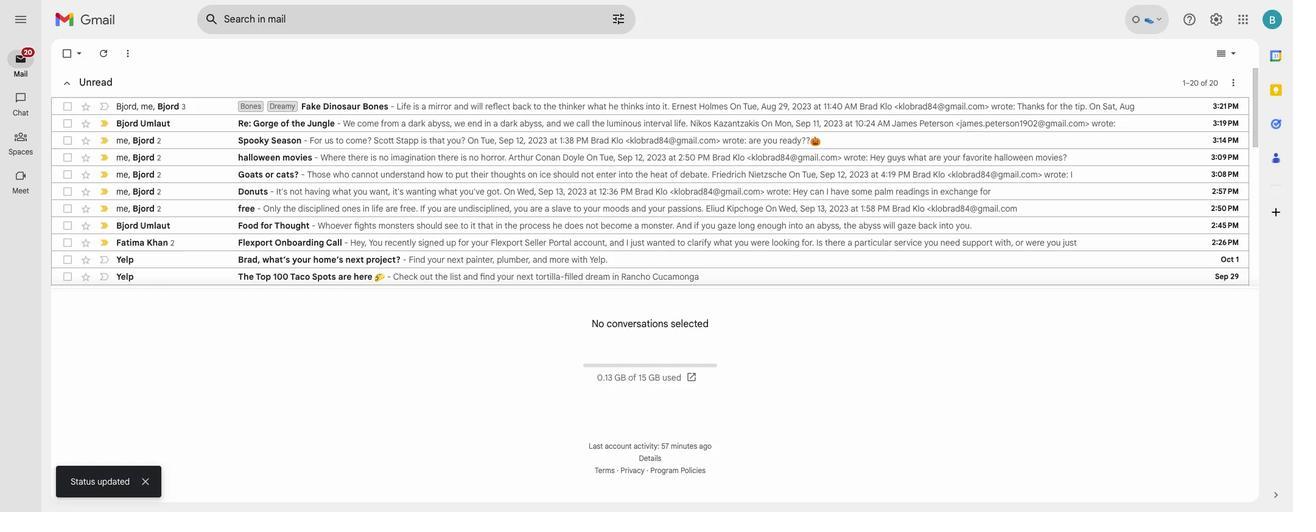 Task type: locate. For each thing, give the bounding box(es) containing it.
0 horizontal spatial next
[[346, 255, 364, 265]]

tue,
[[743, 101, 759, 112], [481, 135, 497, 146], [600, 152, 616, 163], [802, 169, 818, 180]]

the left thinker
[[544, 101, 556, 112]]

2 horizontal spatial 20
[[1210, 78, 1218, 87]]

0 horizontal spatial or
[[265, 169, 274, 180]]

next down plumber,
[[517, 272, 534, 283]]

1 vertical spatial i
[[827, 186, 829, 197]]

0 vertical spatial 13,
[[556, 186, 566, 197]]

None checkbox
[[62, 100, 74, 113], [62, 152, 74, 164], [62, 169, 74, 181], [62, 220, 74, 232], [62, 237, 74, 249], [62, 271, 74, 283], [62, 100, 74, 113], [62, 152, 74, 164], [62, 169, 74, 181], [62, 220, 74, 232], [62, 237, 74, 249], [62, 271, 74, 283]]

6 ͏͏ from the left
[[786, 272, 789, 283]]

0 vertical spatial not
[[581, 169, 594, 180]]

1 left inbox section options image
[[1183, 78, 1186, 87]]

1 dark from the left
[[408, 118, 426, 129]]

0 vertical spatial umlaut
[[140, 118, 170, 129]]

got.
[[487, 186, 502, 197]]

at left '11:40'
[[814, 101, 822, 112]]

0 horizontal spatial hey
[[793, 186, 808, 197]]

the left abyss
[[844, 220, 857, 231]]

0 horizontal spatial we
[[454, 118, 465, 129]]

0 horizontal spatial he
[[553, 220, 562, 231]]

james
[[892, 118, 917, 129]]

we
[[454, 118, 465, 129], [563, 118, 574, 129]]

1 horizontal spatial that
[[478, 220, 494, 231]]

1 ͏͏ from the left
[[710, 272, 712, 283]]

life
[[372, 203, 383, 214]]

2 vertical spatial not
[[586, 220, 599, 231]]

1 · from the left
[[617, 466, 619, 476]]

gb
[[615, 373, 626, 384], [649, 373, 660, 384]]

and right moods
[[632, 203, 646, 214]]

klo up exchange
[[933, 169, 945, 180]]

interval
[[644, 118, 672, 129]]

food for thought - whoever fights monsters should see to it that in the process he does not become a monster. and if you gaze long enough into an abyss, the abyss will gaze back into you.
[[238, 220, 972, 231]]

1 halloween from the left
[[238, 152, 280, 163]]

he left does
[[553, 220, 562, 231]]

0 vertical spatial will
[[471, 101, 483, 112]]

1 horizontal spatial will
[[883, 220, 896, 231]]

halloween movies - where there is no imagination there is no horror. arthur conan doyle on tue, sep 12, 2023 at 2:50 pm brad klo <klobrad84@gmail.com> wrote: hey guys what are your favorite halloween movies?
[[238, 152, 1067, 163]]

1 vertical spatial am
[[878, 118, 890, 129]]

tab list
[[1259, 39, 1293, 469]]

main content
[[51, 39, 1259, 513]]

with
[[572, 255, 588, 265]]

me for donuts - it's not having what you want, it's wanting what you've got. on wed, sep 13, 2023 at 12:36 pm brad klo <klobrad84@gmail.com> wrote: hey can i have some palm readings in exchange for
[[116, 186, 128, 197]]

or right with,
[[1016, 237, 1024, 248]]

we
[[343, 118, 355, 129]]

am right 10:24
[[878, 118, 890, 129]]

brad up 10:24
[[860, 101, 878, 112]]

a left mirror
[[422, 101, 426, 112]]

not
[[581, 169, 594, 180], [290, 186, 303, 197], [586, 220, 599, 231]]

<klobrad84@gmail.com> down ready??
[[747, 152, 842, 163]]

at left 1:58
[[851, 203, 859, 214]]

dark down reflect
[[500, 118, 518, 129]]

there down you?
[[438, 152, 459, 163]]

into left an
[[789, 220, 803, 231]]

we left the call
[[563, 118, 574, 129]]

tue, up can
[[802, 169, 818, 180]]

8 ͏͏ from the left
[[819, 272, 821, 283]]

reflect
[[485, 101, 511, 112]]

the
[[544, 101, 556, 112], [1060, 101, 1073, 112], [292, 118, 305, 129], [592, 118, 605, 129], [635, 169, 648, 180], [283, 203, 296, 214], [505, 220, 518, 231], [844, 220, 857, 231], [435, 272, 448, 283]]

chat heading
[[0, 108, 41, 118]]

·
[[617, 466, 619, 476], [647, 466, 649, 476]]

that right the it
[[478, 220, 494, 231]]

1 vertical spatial umlaut
[[140, 220, 170, 231]]

1 horizontal spatial gb
[[649, 373, 660, 384]]

yelp for brad, what's your home's next project?
[[116, 255, 134, 265]]

gb right 0.13
[[615, 373, 626, 384]]

and right list
[[463, 272, 478, 283]]

1 horizontal spatial 20
[[1190, 78, 1199, 87]]

0 horizontal spatial should
[[417, 220, 442, 231]]

11 row from the top
[[52, 269, 1249, 286]]

2 horizontal spatial abyss,
[[817, 220, 842, 231]]

5 ͏͏ from the left
[[776, 272, 778, 283]]

the up thought
[[283, 203, 296, 214]]

bjord umlaut
[[116, 118, 170, 129], [116, 220, 170, 231]]

0 vertical spatial wed,
[[517, 186, 537, 197]]

will
[[471, 101, 483, 112], [883, 220, 896, 231]]

back up service
[[919, 220, 937, 231]]

cats?
[[276, 169, 299, 180]]

0 horizontal spatial gaze
[[718, 220, 736, 231]]

1 umlaut from the top
[[140, 118, 170, 129]]

you
[[764, 135, 778, 146], [354, 186, 368, 197], [428, 203, 442, 214], [514, 203, 528, 214], [702, 220, 716, 231], [735, 237, 749, 248], [925, 237, 939, 248], [1047, 237, 1061, 248]]

is right 'life'
[[413, 101, 419, 112]]

1 horizontal spatial wed,
[[779, 203, 798, 214]]

4 row from the top
[[52, 149, 1249, 166]]

exchange
[[941, 186, 978, 197]]

1 horizontal spatial or
[[1016, 237, 1024, 248]]

1 horizontal spatial 12,
[[635, 152, 645, 163]]

2 were from the left
[[1026, 237, 1045, 248]]

spooky
[[238, 135, 269, 146]]

fatima
[[116, 237, 145, 248]]

Search in mail text field
[[224, 13, 577, 26]]

gaze left long
[[718, 220, 736, 231]]

policies
[[681, 466, 706, 476]]

dark
[[408, 118, 426, 129], [500, 118, 518, 129]]

main menu image
[[13, 12, 28, 27]]

wrote: up some
[[844, 152, 868, 163]]

0 horizontal spatial no
[[379, 152, 389, 163]]

at
[[814, 101, 822, 112], [845, 118, 853, 129], [550, 135, 557, 146], [669, 152, 676, 163], [871, 169, 879, 180], [589, 186, 597, 197], [851, 203, 859, 214]]

1 vertical spatial back
[[919, 220, 937, 231]]

0.13
[[597, 373, 613, 384]]

at left 2:50 in the right of the page
[[669, 152, 676, 163]]

to
[[534, 101, 541, 112], [336, 135, 344, 146], [445, 169, 453, 180], [574, 203, 581, 214], [461, 220, 469, 231], [677, 237, 685, 248]]

onboarding
[[275, 237, 324, 248]]

an
[[805, 220, 815, 231]]

there down come?
[[348, 152, 369, 163]]

2 gaze from the left
[[898, 220, 916, 231]]

program
[[650, 466, 679, 476]]

3 ͏͏ from the left
[[743, 272, 745, 283]]

7 row from the top
[[52, 200, 1249, 217]]

is
[[817, 237, 823, 248]]

0 horizontal spatial were
[[751, 237, 770, 248]]

, for free
[[128, 203, 130, 214]]

and
[[677, 220, 692, 231]]

🌮 image
[[375, 273, 385, 283]]

3:19 pm
[[1213, 119, 1239, 128]]

re: gorge of the jungle - we come from a dark abyss, we end in a dark abyss, and we call the luminous interval life. nikos kazantzakis on mon, sep 11, 2023 at 10:24 am james peterson <james.peterson1902@gmail.com> wrote:
[[238, 118, 1116, 129]]

2 yelp from the top
[[116, 272, 134, 283]]

are up see
[[444, 203, 456, 214]]

0 horizontal spatial aug
[[761, 101, 776, 112]]

mail
[[14, 69, 28, 79]]

it
[[471, 220, 476, 231]]

only
[[263, 203, 281, 214]]

spaces heading
[[0, 147, 41, 157]]

oct 1
[[1221, 255, 1239, 264]]

1 we from the left
[[454, 118, 465, 129]]

1 horizontal spatial hey
[[870, 152, 885, 163]]

oct
[[1221, 255, 1234, 264]]

9 row from the top
[[52, 234, 1249, 251]]

the
[[238, 272, 254, 283]]

1 horizontal spatial were
[[1026, 237, 1045, 248]]

1 horizontal spatial should
[[553, 169, 579, 180]]

your up taco
[[292, 255, 311, 265]]

your up painter,
[[472, 237, 489, 248]]

abyss, up - for us to come? scott stapp is that you? on tue, sep 12, 2023 at 1:38 pm brad klo <klobrad84@gmail.com> wrote: are you ready??
[[520, 118, 544, 129]]

12, up goats or cats? - those who cannot understand how to put their thoughts on ice should not enter into the heat of debate. friedrich nietzsche on tue, sep 12, 2023 at 4:19 pm brad klo <klobrad84@gmail.com> wrote: i
[[635, 152, 645, 163]]

1 vertical spatial bjord umlaut
[[116, 220, 170, 231]]

top
[[256, 272, 271, 283]]

come
[[357, 118, 379, 129]]

status updated alert
[[19, 28, 1274, 498]]

account
[[605, 442, 632, 451]]

2 inside fatima khan 2
[[171, 238, 174, 248]]

1 horizontal spatial 1
[[1236, 255, 1239, 264]]

0 vertical spatial i
[[1071, 169, 1073, 180]]

0 horizontal spatial 1
[[1183, 78, 1186, 87]]

13, down can
[[817, 203, 827, 214]]

dreamy
[[270, 102, 295, 111]]

1 gaze from the left
[[718, 220, 736, 231]]

2 we from the left
[[563, 118, 574, 129]]

1 horizontal spatial we
[[563, 118, 574, 129]]

we left end
[[454, 118, 465, 129]]

2023 down the have
[[830, 203, 849, 214]]

wanting
[[406, 186, 436, 197]]

painter,
[[466, 255, 495, 265]]

am
[[845, 101, 858, 112], [878, 118, 890, 129]]

2 dark from the left
[[500, 118, 518, 129]]

1 horizontal spatial next
[[447, 255, 464, 265]]

movies
[[283, 152, 312, 163]]

bones up 're:'
[[241, 102, 261, 111]]

on right you?
[[468, 135, 479, 146]]

abyss, down mirror
[[428, 118, 452, 129]]

· down details
[[647, 466, 649, 476]]

aug
[[761, 101, 776, 112], [1120, 101, 1135, 112]]

free.
[[400, 203, 418, 214]]

monsters
[[379, 220, 414, 231]]

0 horizontal spatial flexport
[[238, 237, 273, 248]]

2 no from the left
[[469, 152, 479, 163]]

put
[[455, 169, 469, 180]]

1 horizontal spatial 13,
[[817, 203, 827, 214]]

2 horizontal spatial i
[[1071, 169, 1073, 180]]

2 for halloween
[[157, 153, 161, 162]]

check
[[393, 272, 418, 283]]

are down the peterson
[[929, 152, 941, 163]]

of up "season"
[[281, 118, 289, 129]]

there
[[348, 152, 369, 163], [438, 152, 459, 163], [825, 237, 846, 248]]

0 vertical spatial that
[[429, 135, 445, 146]]

0 vertical spatial yelp
[[116, 255, 134, 265]]

1 vertical spatial 12,
[[635, 152, 645, 163]]

navigation containing mail
[[0, 39, 43, 513]]

me for goats or cats? - those who cannot understand how to put their thoughts on ice should not enter into the heat of debate. friedrich nietzsche on tue, sep 12, 2023 at 4:19 pm brad klo <klobrad84@gmail.com> wrote: i
[[116, 169, 128, 180]]

gaze
[[718, 220, 736, 231], [898, 220, 916, 231]]

1 horizontal spatial aug
[[1120, 101, 1135, 112]]

3 me , bjord 2 from the top
[[116, 169, 161, 180]]

meet
[[12, 186, 29, 195]]

2 vertical spatial 12,
[[837, 169, 847, 180]]

1 row from the top
[[52, 98, 1249, 115]]

1 bjord umlaut from the top
[[116, 118, 170, 129]]

1 vertical spatial should
[[417, 220, 442, 231]]

row
[[52, 98, 1249, 115], [52, 115, 1249, 132], [52, 132, 1249, 149], [52, 149, 1249, 166], [52, 166, 1249, 183], [52, 183, 1249, 200], [52, 200, 1249, 217], [52, 217, 1249, 234], [52, 234, 1249, 251], [52, 251, 1249, 269], [52, 269, 1249, 286], [52, 286, 1249, 303]]

2 row from the top
[[52, 115, 1249, 132]]

3:14 pm
[[1213, 136, 1239, 145]]

last
[[589, 442, 603, 451]]

flexport up brad, what's your home's next project? - find your next painter, plumber, and more with yelp. ͏ ͏ ͏ ͏ ͏ ͏ ͏ ͏ ͏ ͏ ͏ ͏ ͏ ͏ ͏ ͏ ͏ ͏ ͏ ͏ ͏ ͏ ͏ ͏ ͏ ͏ ͏ ͏ ͏ ͏ ͏ ͏ ͏ ͏ ͏ ͏ ͏ ͏ ͏ ͏ ͏ ͏ ͏ ͏ ͏ ͏ ͏ ͏ ͏ ͏ ͏ ͏ ͏ ͏ ͏ ͏ ͏ ͏ ͏ ͏ ͏ ͏ ͏ ͏ ͏ ͏ ͏ ͏ ͏ ͏ ͏ ͏ ͏ ͏
[[491, 237, 523, 248]]

brad down readings
[[892, 203, 911, 214]]

1 horizontal spatial no
[[469, 152, 479, 163]]

1 vertical spatial that
[[478, 220, 494, 231]]

recently
[[385, 237, 416, 248]]

1 just from the left
[[631, 237, 645, 248]]

0 horizontal spatial that
[[429, 135, 445, 146]]

portal
[[549, 237, 572, 248]]

sep up an
[[800, 203, 815, 214]]

- left "we"
[[337, 118, 341, 129]]

0 horizontal spatial ·
[[617, 466, 619, 476]]

1
[[1183, 78, 1186, 87], [1236, 255, 1239, 264]]

should up signed
[[417, 220, 442, 231]]

service
[[894, 237, 922, 248]]

1 horizontal spatial back
[[919, 220, 937, 231]]

1 vertical spatial yelp
[[116, 272, 134, 283]]

1 aug from the left
[[761, 101, 776, 112]]

0 horizontal spatial wed,
[[517, 186, 537, 197]]

support
[[963, 237, 993, 248]]

to right "us" at left
[[336, 135, 344, 146]]

aug left 29,
[[761, 101, 776, 112]]

1 vertical spatial 1
[[1236, 255, 1239, 264]]

0 horizontal spatial will
[[471, 101, 483, 112]]

1 me , bjord 2 from the top
[[116, 135, 161, 146]]

2 for goats
[[157, 170, 161, 179]]

29,
[[779, 101, 790, 112]]

2 vertical spatial i
[[626, 237, 629, 248]]

the left list
[[435, 272, 448, 283]]

support image
[[1183, 12, 1197, 27]]

2 me , bjord 2 from the top
[[116, 152, 161, 163]]

0 horizontal spatial 13,
[[556, 186, 566, 197]]

1 horizontal spatial dark
[[500, 118, 518, 129]]

and right mirror
[[454, 101, 469, 112]]

<klobrad84@gmail.com> down re: gorge of the jungle - we come from a dark abyss, we end in a dark abyss, and we call the luminous interval life. nikos kazantzakis on mon, sep 11, 2023 at 10:24 am james peterson <james.peterson1902@gmail.com> wrote:
[[626, 135, 720, 146]]

2 gb from the left
[[649, 373, 660, 384]]

0 horizontal spatial am
[[845, 101, 858, 112]]

1 horizontal spatial am
[[878, 118, 890, 129]]

None checkbox
[[61, 47, 73, 60], [62, 118, 74, 130], [62, 135, 74, 147], [62, 186, 74, 198], [62, 203, 74, 215], [62, 254, 74, 266], [61, 47, 73, 60], [62, 118, 74, 130], [62, 135, 74, 147], [62, 186, 74, 198], [62, 203, 74, 215], [62, 254, 74, 266]]

͏͏
[[710, 272, 712, 283], [721, 272, 723, 283], [743, 272, 745, 283], [754, 272, 756, 283], [776, 272, 778, 283], [786, 272, 789, 283], [808, 272, 810, 283], [819, 272, 821, 283]]

2 for donuts
[[157, 187, 161, 196]]

1 horizontal spatial flexport
[[491, 237, 523, 248]]

more image
[[122, 47, 134, 60]]

1 horizontal spatial gaze
[[898, 220, 916, 231]]

navigation
[[0, 39, 43, 513]]

0 vertical spatial 12,
[[516, 135, 526, 146]]

4 me , bjord 2 from the top
[[116, 186, 161, 197]]

1 horizontal spatial just
[[1063, 237, 1077, 248]]

no
[[379, 152, 389, 163], [469, 152, 479, 163]]

for
[[1047, 101, 1058, 112], [980, 186, 991, 197], [261, 220, 273, 231], [458, 237, 469, 248]]

wed,
[[517, 186, 537, 197], [779, 203, 798, 214]]

dark up stapp on the top left of page
[[408, 118, 426, 129]]

pm right 2:50 in the right of the page
[[698, 152, 710, 163]]

1 horizontal spatial there
[[438, 152, 459, 163]]

-
[[391, 101, 395, 112], [337, 118, 341, 129], [304, 135, 308, 146], [314, 152, 318, 163], [301, 169, 305, 180], [270, 186, 274, 197], [257, 203, 261, 214], [312, 220, 316, 231], [344, 237, 348, 248], [403, 255, 407, 265], [387, 272, 391, 283]]

in left life
[[363, 203, 370, 214]]

0 horizontal spatial just
[[631, 237, 645, 248]]

2 halloween from the left
[[995, 152, 1034, 163]]

- left find
[[403, 255, 407, 265]]

on left mon,
[[761, 118, 773, 129]]

undisciplined,
[[458, 203, 512, 214]]

you right if
[[702, 220, 716, 231]]

mail heading
[[0, 69, 41, 79]]

were
[[751, 237, 770, 248], [1026, 237, 1045, 248]]

4 ͏͏ from the left
[[754, 272, 756, 283]]

a
[[422, 101, 426, 112], [401, 118, 406, 129], [493, 118, 498, 129], [545, 203, 550, 214], [634, 220, 639, 231], [848, 237, 853, 248]]

0 horizontal spatial halloween
[[238, 152, 280, 163]]

1 vertical spatial hey
[[793, 186, 808, 197]]

and
[[454, 101, 469, 112], [547, 118, 561, 129], [632, 203, 646, 214], [610, 237, 624, 248], [533, 255, 547, 265], [463, 272, 478, 283]]

1 yelp from the top
[[116, 255, 134, 265]]

<klobrad84@gmail.com>
[[895, 101, 989, 112], [626, 135, 720, 146], [747, 152, 842, 163], [948, 169, 1042, 180], [670, 186, 765, 197]]

flexport up brad,
[[238, 237, 273, 248]]

the up "season"
[[292, 118, 305, 129]]

5 me , bjord 2 from the top
[[116, 203, 161, 214]]

see
[[445, 220, 459, 231]]

1 horizontal spatial he
[[609, 101, 619, 112]]

your down brad, what's your home's next project? - find your next painter, plumber, and more with yelp. ͏ ͏ ͏ ͏ ͏ ͏ ͏ ͏ ͏ ͏ ͏ ͏ ͏ ͏ ͏ ͏ ͏ ͏ ͏ ͏ ͏ ͏ ͏ ͏ ͏ ͏ ͏ ͏ ͏ ͏ ͏ ͏ ͏ ͏ ͏ ͏ ͏ ͏ ͏ ͏ ͏ ͏ ͏ ͏ ͏ ͏ ͏ ͏ ͏ ͏ ͏ ͏ ͏ ͏ ͏ ͏ ͏ ͏ ͏ ͏ ͏ ͏ ͏ ͏ ͏ ͏ ͏ ͏ ͏ ͏ ͏ ͏ ͏ ͏
[[497, 272, 515, 283]]

taco
[[290, 272, 310, 283]]

2023 right 29,
[[792, 101, 812, 112]]

arthur
[[509, 152, 534, 163]]

0 horizontal spatial 20
[[24, 48, 32, 57]]

of right heat
[[670, 169, 678, 180]]

0 vertical spatial hey
[[870, 152, 885, 163]]

0 vertical spatial should
[[553, 169, 579, 180]]

terms
[[595, 466, 615, 476]]

1 horizontal spatial ·
[[647, 466, 649, 476]]

2023 up some
[[850, 169, 869, 180]]

away image
[[1145, 15, 1155, 24]]

1 horizontal spatial halloween
[[995, 152, 1034, 163]]

me for free - only the disciplined ones in life are free. if you are undisciplined, you are a slave to your moods and your passions. eliud kipchoge on wed, sep 13, 2023 at 1:58 pm brad klo <klobrad84@gmail.com
[[116, 203, 128, 214]]

details
[[639, 454, 662, 463]]

wed, up enough
[[779, 203, 798, 214]]

0 horizontal spatial abyss,
[[428, 118, 452, 129]]

in
[[485, 118, 491, 129], [932, 186, 938, 197], [363, 203, 370, 214], [496, 220, 503, 231], [612, 272, 619, 283]]

their
[[471, 169, 489, 180]]

0 horizontal spatial dark
[[408, 118, 426, 129]]

halloween
[[238, 152, 280, 163], [995, 152, 1034, 163]]

2 bjord umlaut from the top
[[116, 220, 170, 231]]

0 horizontal spatial back
[[513, 101, 531, 112]]

0 vertical spatial bjord umlaut
[[116, 118, 170, 129]]

you down long
[[735, 237, 749, 248]]

end
[[468, 118, 482, 129]]

0 vertical spatial back
[[513, 101, 531, 112]]

me for halloween movies - where there is no imagination there is no horror. arthur conan doyle on tue, sep 12, 2023 at 2:50 pm brad klo <klobrad84@gmail.com> wrote: hey guys what are your favorite halloween movies?
[[116, 152, 128, 163]]



Task type: vqa. For each thing, say whether or not it's contained in the screenshot.
Stapp
yes



Task type: describe. For each thing, give the bounding box(es) containing it.
2 umlaut from the top
[[140, 220, 170, 231]]

gmail image
[[55, 7, 121, 32]]

0 vertical spatial am
[[845, 101, 858, 112]]

for down only
[[261, 220, 273, 231]]

, for goats or cats?
[[128, 169, 130, 180]]

us
[[325, 135, 334, 146]]

scott
[[374, 135, 394, 146]]

0 horizontal spatial 12,
[[516, 135, 526, 146]]

call
[[577, 118, 590, 129]]

thinks
[[621, 101, 644, 112]]

sep down the luminous
[[618, 152, 633, 163]]

inbox section options image
[[1228, 77, 1240, 89]]

free
[[238, 203, 255, 214]]

Search in mail search field
[[197, 5, 636, 34]]

heat
[[650, 169, 668, 180]]

thought
[[274, 220, 309, 231]]

0 vertical spatial he
[[609, 101, 619, 112]]

main content containing unread
[[51, 39, 1259, 513]]

the right the call
[[592, 118, 605, 129]]

for right up on the left top of the page
[[458, 237, 469, 248]]

it's
[[276, 186, 288, 197]]

mon,
[[775, 118, 794, 129]]

what right clarify
[[714, 237, 733, 248]]

it's
[[393, 186, 404, 197]]

- left for
[[304, 135, 308, 146]]

at left 10:24
[[845, 118, 853, 129]]

on right got.
[[504, 186, 515, 197]]

brad down goats or cats? - those who cannot understand how to put their thoughts on ice should not enter into the heat of debate. friedrich nietzsche on tue, sep 12, 2023 at 4:19 pm brad klo <klobrad84@gmail.com> wrote: i
[[635, 186, 653, 197]]

long
[[739, 220, 755, 231]]

klo down heat
[[656, 186, 668, 197]]

the left process at the top of the page
[[505, 220, 518, 231]]

program policies link
[[650, 466, 706, 476]]

in right end
[[485, 118, 491, 129]]

2 horizontal spatial 12,
[[837, 169, 847, 180]]

2023 up conan
[[528, 135, 547, 146]]

yelp for the top 100 taco spots are here
[[116, 272, 134, 283]]

debate.
[[680, 169, 710, 180]]

klo up james
[[880, 101, 892, 112]]

no
[[592, 319, 604, 331]]

brad up friedrich
[[712, 152, 731, 163]]

sep left 11,
[[796, 118, 811, 129]]

follow link to manage storage image
[[686, 372, 699, 384]]

, for donuts
[[128, 186, 130, 197]]

me , bjord 2 for free
[[116, 203, 161, 214]]

, for spooky season
[[128, 135, 130, 146]]

what down who
[[332, 186, 351, 197]]

what down how
[[439, 186, 458, 197]]

12:36
[[599, 186, 618, 197]]

🎃 image
[[811, 136, 821, 147]]

for right thanks
[[1047, 101, 1058, 112]]

<klobrad84@gmail.com
[[927, 203, 1018, 214]]

you left need
[[925, 237, 939, 248]]

doyle
[[563, 152, 585, 163]]

into right enter
[[619, 169, 633, 180]]

wrote: down nietzsche at the right
[[767, 186, 791, 197]]

looking
[[772, 237, 800, 248]]

0 horizontal spatial there
[[348, 152, 369, 163]]

some
[[852, 186, 873, 197]]

want,
[[370, 186, 391, 197]]

7 ͏͏ from the left
[[808, 272, 810, 283]]

2 · from the left
[[647, 466, 649, 476]]

2023 up goats or cats? - those who cannot understand how to put their thoughts on ice should not enter into the heat of debate. friedrich nietzsche on tue, sep 12, 2023 at 4:19 pm brad klo <klobrad84@gmail.com> wrote: i
[[647, 152, 666, 163]]

if
[[694, 220, 699, 231]]

are right life
[[386, 203, 398, 214]]

0 vertical spatial 1
[[1183, 78, 1186, 87]]

the left heat
[[635, 169, 648, 180]]

signed
[[418, 237, 444, 248]]

details link
[[639, 454, 662, 463]]

0 horizontal spatial i
[[626, 237, 629, 248]]

tue, up kazantzakis
[[743, 101, 759, 112]]

unread button
[[55, 71, 117, 95]]

on up enough
[[766, 203, 777, 214]]

if
[[420, 203, 425, 214]]

row containing bjord
[[52, 98, 1249, 115]]

refresh image
[[97, 47, 110, 60]]

2 for free
[[157, 204, 161, 213]]

100
[[273, 272, 288, 283]]

pm right 1:38
[[576, 135, 589, 146]]

4:19
[[881, 169, 896, 180]]

privacy link
[[621, 466, 645, 476]]

what right guys
[[908, 152, 927, 163]]

you right with,
[[1047, 237, 1061, 248]]

advanced search options image
[[607, 7, 631, 31]]

1 inside row
[[1236, 255, 1239, 264]]

1 horizontal spatial bones
[[363, 101, 388, 112]]

for up the <klobrad84@gmail.com
[[980, 186, 991, 197]]

into left it.
[[646, 101, 661, 112]]

3:09 pm
[[1211, 153, 1239, 162]]

the left tip.
[[1060, 101, 1073, 112]]

spots
[[312, 272, 336, 283]]

- left 'life'
[[391, 101, 395, 112]]

2 aug from the left
[[1120, 101, 1135, 112]]

2:57 pm
[[1212, 187, 1239, 196]]

friedrich
[[712, 169, 746, 180]]

sep up can
[[820, 169, 835, 180]]

row containing fatima khan
[[52, 234, 1249, 251]]

1 vertical spatial not
[[290, 186, 303, 197]]

1 vertical spatial or
[[1016, 237, 1024, 248]]

at left 1:38
[[550, 135, 557, 146]]

pm up free - only the disciplined ones in life are free. if you are undisciplined, you are a slave to your moods and your passions. eliud kipchoge on wed, sep 13, 2023 at 1:58 pm brad klo <klobrad84@gmail.com on the top
[[621, 186, 633, 197]]

8 row from the top
[[52, 217, 1249, 234]]

updated
[[97, 477, 130, 488]]

1 gb from the left
[[615, 373, 626, 384]]

sat,
[[1103, 101, 1118, 112]]

1:38
[[560, 135, 574, 146]]

wrote: up <james.peterson1902@gmail.com>
[[991, 101, 1016, 112]]

project?
[[366, 255, 401, 265]]

call
[[326, 237, 342, 248]]

12 row from the top
[[52, 286, 1249, 303]]

tip.
[[1075, 101, 1088, 112]]

1 vertical spatial he
[[553, 220, 562, 231]]

cucamonga
[[653, 272, 699, 283]]

1 no from the left
[[379, 152, 389, 163]]

selected
[[671, 319, 709, 331]]

for.
[[802, 237, 814, 248]]

2 just from the left
[[1063, 237, 1077, 248]]

khan
[[147, 237, 168, 248]]

me , bjord 2 for halloween
[[116, 152, 161, 163]]

passions.
[[668, 203, 704, 214]]

having
[[305, 186, 330, 197]]

unread tab panel
[[51, 68, 1250, 440]]

2023 right 11,
[[824, 118, 843, 129]]

1 vertical spatial 13,
[[817, 203, 827, 214]]

2 horizontal spatial next
[[517, 272, 534, 283]]

you.
[[956, 220, 972, 231]]

are left here
[[338, 272, 352, 283]]

at left 4:19
[[871, 169, 879, 180]]

1 were from the left
[[751, 237, 770, 248]]

1 horizontal spatial abyss,
[[520, 118, 544, 129]]

and down seller
[[533, 255, 547, 265]]

can
[[810, 186, 824, 197]]

settings image
[[1209, 12, 1224, 27]]

6 row from the top
[[52, 183, 1249, 200]]

5 row from the top
[[52, 166, 1249, 183]]

kipchoge
[[727, 203, 764, 214]]

2:45 pm
[[1212, 221, 1239, 230]]

a down reflect
[[493, 118, 498, 129]]

2023 up the slave in the top of the page
[[568, 186, 587, 197]]

search in mail image
[[201, 9, 223, 30]]

1 vertical spatial wed,
[[779, 203, 798, 214]]

2 ͏͏ from the left
[[721, 272, 723, 283]]

- right 🌮 image
[[387, 272, 391, 283]]

tue, up enter
[[600, 152, 616, 163]]

me , bjord 2 for goats
[[116, 169, 161, 180]]

1 – 20 of 20
[[1183, 78, 1218, 87]]

your left favorite
[[944, 152, 961, 163]]

wrote: down movies?
[[1045, 169, 1069, 180]]

unread
[[79, 77, 113, 89]]

11:40
[[824, 101, 843, 112]]

a left the slave in the top of the page
[[545, 203, 550, 214]]

1 horizontal spatial i
[[827, 186, 829, 197]]

your up food for thought - whoever fights monsters should see to it that in the process he does not become a monster. and if you gaze long enough into an abyss, the abyss will gaze back into you.
[[584, 203, 601, 214]]

to left the it
[[461, 220, 469, 231]]

in right dream
[[612, 272, 619, 283]]

<james.peterson1902@gmail.com>
[[956, 118, 1090, 129]]

11,
[[813, 118, 822, 129]]

dinosaur
[[323, 101, 361, 112]]

meet heading
[[0, 186, 41, 196]]

does
[[565, 220, 584, 231]]

3
[[182, 102, 186, 111]]

palm
[[875, 186, 894, 197]]

who
[[333, 169, 349, 180]]

klo up friedrich
[[733, 152, 745, 163]]

find
[[480, 272, 495, 283]]

ones
[[342, 203, 361, 214]]

2:50
[[678, 152, 696, 163]]

understand
[[381, 169, 425, 180]]

- right 'call' in the left of the page
[[344, 237, 348, 248]]

out
[[420, 272, 433, 283]]

in down undisciplined,
[[496, 220, 503, 231]]

3 row from the top
[[52, 132, 1249, 149]]

are down kazantzakis
[[749, 135, 761, 146]]

free - only the disciplined ones in life are free. if you are undisciplined, you are a slave to your moods and your passions. eliud kipchoge on wed, sep 13, 2023 at 1:58 pm brad klo <klobrad84@gmail.com
[[238, 203, 1018, 214]]

- down disciplined
[[312, 220, 316, 231]]

- left where in the top left of the page
[[314, 152, 318, 163]]

is right stapp on the top left of page
[[421, 135, 427, 146]]

your up monster.
[[648, 203, 666, 214]]

1 vertical spatial will
[[883, 220, 896, 231]]

toggle split pane mode image
[[1215, 47, 1228, 60]]

donuts
[[238, 186, 268, 197]]

horror.
[[481, 152, 507, 163]]

your down signed
[[428, 255, 445, 265]]

home's
[[313, 255, 343, 265]]

and down the become
[[610, 237, 624, 248]]

2 flexport from the left
[[491, 237, 523, 248]]

and up - for us to come? scott stapp is that you? on tue, sep 12, 2023 at 1:38 pm brad klo <klobrad84@gmail.com> wrote: are you ready??
[[547, 118, 561, 129]]

, for halloween movies
[[128, 152, 130, 163]]

29
[[1231, 272, 1239, 281]]

to left put
[[445, 169, 453, 180]]

- right the cats?
[[301, 169, 305, 180]]

you down mon,
[[764, 135, 778, 146]]

wrote: down kazantzakis
[[723, 135, 747, 146]]

1 flexport from the left
[[238, 237, 273, 248]]

filled
[[564, 272, 583, 283]]

is up cannot on the top
[[371, 152, 377, 163]]

of left 15 in the bottom of the page
[[628, 373, 637, 384]]

more
[[550, 255, 569, 265]]

you
[[369, 237, 383, 248]]

on right nietzsche at the right
[[789, 169, 800, 180]]

for
[[310, 135, 322, 146]]

0 horizontal spatial bones
[[241, 102, 261, 111]]

10 row from the top
[[52, 251, 1249, 269]]

2 horizontal spatial there
[[825, 237, 846, 248]]

you?
[[447, 135, 466, 146]]

ago
[[699, 442, 712, 451]]

the top 100 taco spots are here
[[238, 272, 375, 283]]

you right the if
[[428, 203, 442, 214]]

me , bjord 2 for donuts
[[116, 186, 161, 197]]

to left thinker
[[534, 101, 541, 112]]

20 inside navigation
[[24, 48, 32, 57]]

find
[[409, 255, 425, 265]]

- left "it's"
[[270, 186, 274, 197]]

moods
[[603, 203, 629, 214]]

movies?
[[1036, 152, 1067, 163]]

thoughts
[[491, 169, 526, 180]]

those
[[307, 169, 331, 180]]

pm right 4:19
[[898, 169, 911, 180]]

plumber,
[[497, 255, 531, 265]]

tue, up horror.
[[481, 135, 497, 146]]

yelp.
[[590, 255, 608, 265]]

klo down readings
[[913, 203, 925, 214]]

what's
[[262, 255, 290, 265]]

0 vertical spatial or
[[265, 169, 274, 180]]

disciplined
[[298, 203, 340, 214]]

brad up readings
[[913, 169, 931, 180]]

pm right 1:58
[[878, 203, 890, 214]]

to down the and
[[677, 237, 685, 248]]

on up kazantzakis
[[730, 101, 741, 112]]



